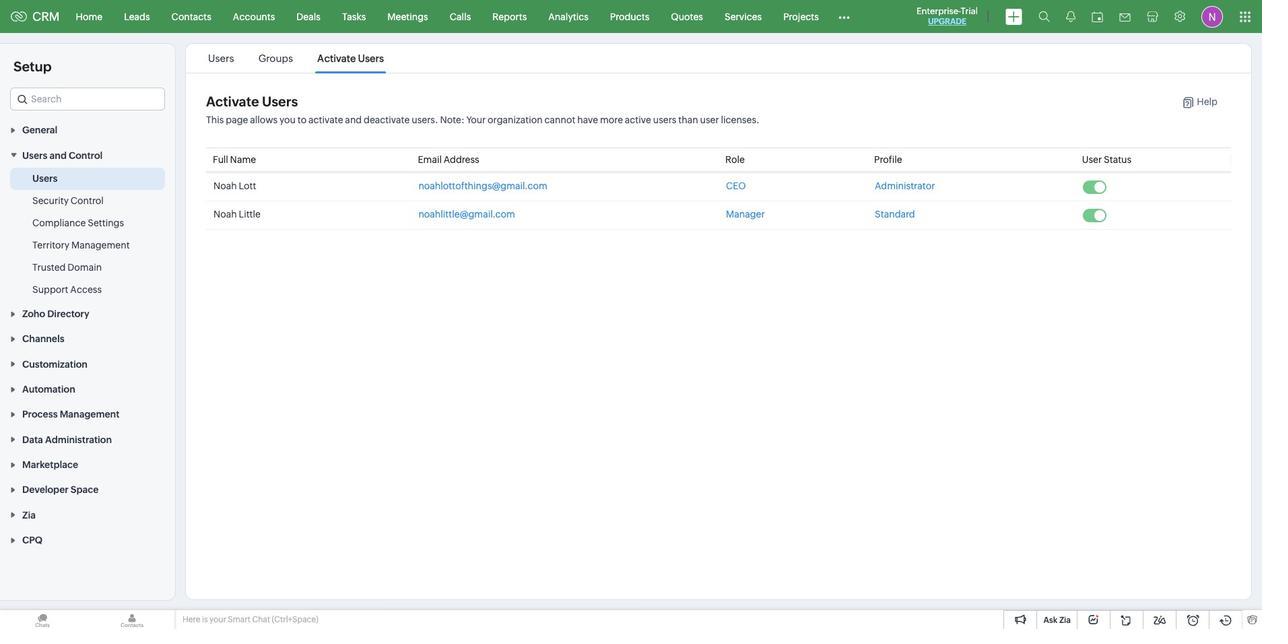 Task type: vqa. For each thing, say whether or not it's contained in the screenshot.
TIME
no



Task type: describe. For each thing, give the bounding box(es) containing it.
territory management link
[[32, 238, 130, 252]]

1 horizontal spatial and
[[345, 115, 362, 125]]

manager
[[726, 209, 765, 220]]

accounts
[[233, 11, 275, 22]]

marketplace
[[22, 459, 78, 470]]

compliance settings link
[[32, 216, 124, 229]]

general
[[22, 125, 57, 136]]

groups
[[258, 53, 293, 64]]

enterprise-trial upgrade
[[917, 6, 978, 26]]

ceo
[[726, 181, 746, 191]]

settings
[[88, 217, 124, 228]]

upgrade
[[928, 17, 967, 26]]

users down contacts link
[[208, 53, 234, 64]]

mails image
[[1120, 13, 1131, 21]]

control inside users and control dropdown button
[[69, 150, 103, 161]]

quotes
[[671, 11, 703, 22]]

tasks link
[[331, 0, 377, 33]]

leads
[[124, 11, 150, 22]]

users link for security control link
[[32, 172, 58, 185]]

activate users link
[[315, 53, 386, 64]]

cpq
[[22, 535, 43, 546]]

meetings
[[388, 11, 428, 22]]

address
[[444, 154, 479, 165]]

profile
[[874, 154, 902, 165]]

channels
[[22, 334, 64, 344]]

ask zia
[[1044, 616, 1071, 625]]

cpq button
[[0, 527, 175, 552]]

administration
[[45, 434, 112, 445]]

security
[[32, 195, 69, 206]]

here
[[183, 615, 200, 624]]

management for process management
[[60, 409, 120, 420]]

manager link
[[726, 209, 765, 220]]

signals element
[[1058, 0, 1084, 33]]

email
[[418, 154, 442, 165]]

support access
[[32, 284, 102, 295]]

compliance settings
[[32, 217, 124, 228]]

role
[[725, 154, 745, 165]]

than
[[679, 115, 698, 125]]

calls link
[[439, 0, 482, 33]]

full name
[[213, 154, 256, 165]]

home
[[76, 11, 102, 22]]

activate inside list
[[317, 53, 356, 64]]

reports link
[[482, 0, 538, 33]]

domain
[[68, 262, 102, 273]]

standard
[[875, 209, 915, 220]]

email address
[[418, 154, 479, 165]]

search element
[[1031, 0, 1058, 33]]

Other Modules field
[[830, 6, 859, 27]]

accounts link
[[222, 0, 286, 33]]

create menu image
[[1006, 8, 1023, 25]]

process management
[[22, 409, 120, 420]]

create menu element
[[998, 0, 1031, 33]]

this
[[206, 115, 224, 125]]

crm
[[32, 9, 60, 24]]

trusted domain link
[[32, 260, 102, 274]]

help link
[[1169, 96, 1218, 108]]

users.
[[412, 115, 438, 125]]

ask
[[1044, 616, 1058, 625]]

support access link
[[32, 283, 102, 296]]

automation button
[[0, 376, 175, 402]]

management for territory management
[[71, 240, 130, 250]]

chats image
[[0, 610, 85, 629]]

automation
[[22, 384, 75, 395]]

deals
[[297, 11, 321, 22]]

trial
[[961, 6, 978, 16]]

analytics
[[549, 11, 589, 22]]

calls
[[450, 11, 471, 22]]

zoho
[[22, 309, 45, 319]]

space
[[71, 485, 99, 495]]

profile image
[[1202, 6, 1223, 27]]

projects
[[784, 11, 819, 22]]

reports
[[493, 11, 527, 22]]

search image
[[1039, 11, 1050, 22]]

support
[[32, 284, 68, 295]]

services link
[[714, 0, 773, 33]]

note:
[[440, 115, 465, 125]]

(ctrl+space)
[[272, 615, 318, 624]]

contacts image
[[90, 610, 174, 629]]

security control
[[32, 195, 104, 206]]

zoho directory
[[22, 309, 89, 319]]

more
[[600, 115, 623, 125]]

your
[[210, 615, 226, 624]]

user
[[700, 115, 719, 125]]

enterprise-
[[917, 6, 961, 16]]

noah for noah lott
[[214, 181, 237, 191]]

marketplace button
[[0, 452, 175, 477]]

quotes link
[[660, 0, 714, 33]]

you
[[280, 115, 296, 125]]



Task type: locate. For each thing, give the bounding box(es) containing it.
name
[[230, 154, 256, 165]]

projects link
[[773, 0, 830, 33]]

have
[[577, 115, 598, 125]]

data administration
[[22, 434, 112, 445]]

zia button
[[0, 502, 175, 527]]

mails element
[[1112, 1, 1139, 32]]

0 vertical spatial control
[[69, 150, 103, 161]]

users inside users and control region
[[32, 173, 58, 184]]

users up the you at the top left of page
[[262, 94, 298, 109]]

1 horizontal spatial activate
[[317, 53, 356, 64]]

management down settings
[[71, 240, 130, 250]]

users and control region
[[0, 168, 175, 301]]

organization
[[488, 115, 543, 125]]

and inside dropdown button
[[50, 150, 67, 161]]

directory
[[47, 309, 89, 319]]

1 vertical spatial activate users
[[206, 94, 298, 109]]

noahlittle@gmail.com link
[[419, 209, 515, 220]]

noahlittle@gmail.com
[[419, 209, 515, 220]]

home link
[[65, 0, 113, 33]]

0 horizontal spatial zia
[[22, 510, 36, 521]]

standard link
[[875, 209, 915, 220]]

0 vertical spatial zia
[[22, 510, 36, 521]]

management
[[71, 240, 130, 250], [60, 409, 120, 420]]

0 vertical spatial activate users
[[317, 53, 384, 64]]

trusted domain
[[32, 262, 102, 273]]

active
[[625, 115, 651, 125]]

activate users
[[317, 53, 384, 64], [206, 94, 298, 109]]

channels button
[[0, 326, 175, 351]]

process management button
[[0, 402, 175, 427]]

zia
[[22, 510, 36, 521], [1060, 616, 1071, 625]]

1 vertical spatial management
[[60, 409, 120, 420]]

control
[[69, 150, 103, 161], [71, 195, 104, 206]]

activate down tasks on the top
[[317, 53, 356, 64]]

users link up security
[[32, 172, 58, 185]]

analytics link
[[538, 0, 599, 33]]

0 vertical spatial management
[[71, 240, 130, 250]]

user status
[[1082, 154, 1132, 165]]

0 vertical spatial noah
[[214, 181, 237, 191]]

territory
[[32, 240, 69, 250]]

users
[[653, 115, 677, 125]]

management up data administration 'dropdown button'
[[60, 409, 120, 420]]

zia right the ask
[[1060, 616, 1071, 625]]

little
[[239, 209, 261, 220]]

page
[[226, 115, 248, 125]]

0 horizontal spatial activate users
[[206, 94, 298, 109]]

1 horizontal spatial activate users
[[317, 53, 384, 64]]

data administration button
[[0, 427, 175, 452]]

data
[[22, 434, 43, 445]]

zia up "cpq" on the left
[[22, 510, 36, 521]]

signals image
[[1066, 11, 1076, 22]]

activate
[[309, 115, 343, 125]]

chat
[[252, 615, 270, 624]]

noahlottofthings@gmail.com
[[419, 181, 548, 191]]

developer
[[22, 485, 69, 495]]

1 vertical spatial zia
[[1060, 616, 1071, 625]]

2 noah from the top
[[214, 209, 237, 220]]

Search text field
[[11, 88, 164, 110]]

1 vertical spatial and
[[50, 150, 67, 161]]

users inside users and control dropdown button
[[22, 150, 47, 161]]

1 vertical spatial noah
[[214, 209, 237, 220]]

contacts link
[[161, 0, 222, 33]]

users down tasks on the top
[[358, 53, 384, 64]]

calendar image
[[1092, 11, 1103, 22]]

activate up page
[[206, 94, 259, 109]]

products
[[610, 11, 650, 22]]

1 vertical spatial control
[[71, 195, 104, 206]]

0 horizontal spatial users link
[[32, 172, 58, 185]]

setup
[[13, 59, 52, 74]]

administrator
[[875, 181, 935, 191]]

profile element
[[1194, 0, 1231, 33]]

users link for groups link
[[206, 53, 236, 64]]

noah little
[[214, 209, 261, 220]]

0 horizontal spatial activate
[[206, 94, 259, 109]]

users down general
[[22, 150, 47, 161]]

tasks
[[342, 11, 366, 22]]

developer space button
[[0, 477, 175, 502]]

users and control button
[[0, 142, 175, 168]]

smart
[[228, 615, 251, 624]]

control up compliance settings link
[[71, 195, 104, 206]]

and down general
[[50, 150, 67, 161]]

0 horizontal spatial and
[[50, 150, 67, 161]]

management inside dropdown button
[[60, 409, 120, 420]]

control inside security control link
[[71, 195, 104, 206]]

1 vertical spatial users link
[[32, 172, 58, 185]]

users link
[[206, 53, 236, 64], [32, 172, 58, 185]]

noah for noah little
[[214, 209, 237, 220]]

services
[[725, 11, 762, 22]]

allows
[[250, 115, 278, 125]]

activate users down tasks on the top
[[317, 53, 384, 64]]

activate
[[317, 53, 356, 64], [206, 94, 259, 109]]

meetings link
[[377, 0, 439, 33]]

1 noah from the top
[[214, 181, 237, 191]]

is
[[202, 615, 208, 624]]

licenses.
[[721, 115, 760, 125]]

noah left little
[[214, 209, 237, 220]]

groups link
[[256, 53, 295, 64]]

list
[[196, 44, 396, 73]]

users and control
[[22, 150, 103, 161]]

customization
[[22, 359, 88, 370]]

users link down contacts link
[[206, 53, 236, 64]]

zia inside dropdown button
[[22, 510, 36, 521]]

noah lott
[[214, 181, 256, 191]]

leads link
[[113, 0, 161, 33]]

control down general dropdown button
[[69, 150, 103, 161]]

noah left lott
[[214, 181, 237, 191]]

security control link
[[32, 194, 104, 207]]

cannot
[[545, 115, 576, 125]]

and right activate
[[345, 115, 362, 125]]

list containing users
[[196, 44, 396, 73]]

None field
[[10, 88, 165, 110]]

1 horizontal spatial users link
[[206, 53, 236, 64]]

crm link
[[11, 9, 60, 24]]

0 vertical spatial users link
[[206, 53, 236, 64]]

1 vertical spatial activate
[[206, 94, 259, 109]]

customization button
[[0, 351, 175, 376]]

zoho directory button
[[0, 301, 175, 326]]

developer space
[[22, 485, 99, 495]]

deactivate
[[364, 115, 410, 125]]

management inside users and control region
[[71, 240, 130, 250]]

0 vertical spatial activate
[[317, 53, 356, 64]]

0 vertical spatial and
[[345, 115, 362, 125]]

users up security
[[32, 173, 58, 184]]

general button
[[0, 117, 175, 142]]

noahlottofthings@gmail.com link
[[419, 181, 548, 191]]

status
[[1104, 154, 1132, 165]]

territory management
[[32, 240, 130, 250]]

your
[[467, 115, 486, 125]]

here is your smart chat (ctrl+space)
[[183, 615, 318, 624]]

products link
[[599, 0, 660, 33]]

activate users up allows
[[206, 94, 298, 109]]

1 horizontal spatial zia
[[1060, 616, 1071, 625]]

deals link
[[286, 0, 331, 33]]

process
[[22, 409, 58, 420]]



